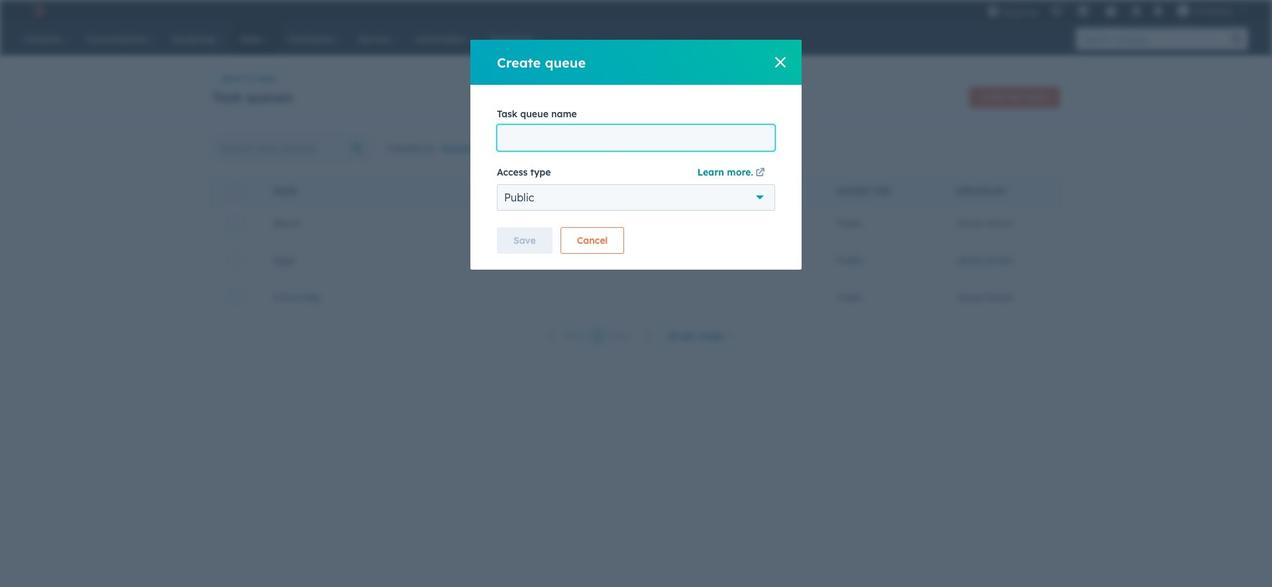 Task type: describe. For each thing, give the bounding box(es) containing it.
Search task queues search field
[[212, 135, 373, 162]]

link opens in a new window image
[[756, 166, 765, 182]]

close image
[[776, 57, 786, 68]]

marketplaces image
[[1078, 6, 1090, 18]]

link opens in a new window image
[[756, 168, 765, 178]]



Task type: locate. For each thing, give the bounding box(es) containing it.
pagination navigation
[[540, 327, 660, 345]]

None text field
[[497, 125, 776, 151]]

Search HubSpot search field
[[1076, 28, 1226, 50]]

banner
[[212, 83, 1061, 108]]

jacob simon image
[[1178, 5, 1190, 17]]

menu
[[981, 0, 1257, 21]]



Task type: vqa. For each thing, say whether or not it's contained in the screenshot.
The Close image
yes



